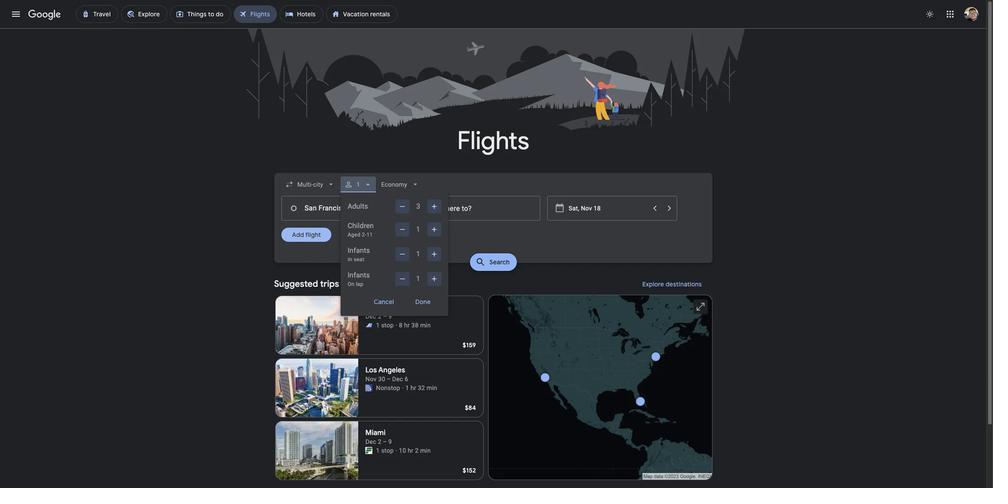 Task type: describe. For each thing, give the bounding box(es) containing it.
done
[[415, 298, 431, 306]]

adults
[[348, 202, 368, 211]]

min for new york
[[420, 322, 431, 329]]

infants for infants in seat
[[348, 247, 370, 255]]

dec inside the new york dec 2 – 9
[[366, 313, 377, 320]]

2 – 9 inside the new york dec 2 – 9
[[378, 313, 392, 320]]

32
[[418, 385, 425, 392]]

$152
[[463, 467, 476, 475]]

infants in seat
[[348, 247, 370, 263]]

 image for miami
[[396, 447, 397, 456]]

explore destinations button
[[632, 274, 713, 295]]

miami
[[366, 429, 386, 438]]

york
[[382, 304, 397, 313]]

francisco
[[380, 279, 420, 290]]

number of passengers dialog
[[341, 193, 449, 317]]

$159
[[463, 342, 476, 350]]

84 US dollars text field
[[465, 404, 476, 412]]

1 right frontier and spirit icon
[[376, 322, 380, 329]]

children aged 2-11
[[348, 222, 374, 238]]

stop for york
[[381, 322, 394, 329]]

aged
[[348, 232, 361, 238]]

1 hr 32 min
[[406, 385, 437, 392]]

30 – dec
[[378, 376, 403, 383]]

miami dec 2 – 9
[[366, 429, 392, 446]]

3
[[417, 202, 421, 211]]

1 down 6
[[406, 385, 409, 392]]

Where to? text field
[[413, 196, 541, 221]]

Departure text field
[[569, 197, 647, 221]]

done button
[[405, 295, 442, 309]]

1 stop for york
[[376, 322, 394, 329]]

suggested
[[274, 279, 318, 290]]

suggested trips from san francisco
[[274, 279, 420, 290]]

1 down '3'
[[417, 225, 421, 234]]

cancel
[[374, 298, 394, 306]]

suggested trips from san francisco region
[[274, 274, 713, 484]]

nonstop
[[376, 385, 400, 392]]

159 US dollars text field
[[463, 342, 476, 350]]

nov
[[366, 376, 377, 383]]

destinations
[[666, 281, 702, 289]]

frontier and spirit image
[[366, 322, 373, 329]]

38
[[412, 322, 419, 329]]

Flight search field
[[267, 173, 720, 317]]

8 hr 38 min
[[399, 322, 431, 329]]

2-
[[362, 232, 367, 238]]

add flight
[[292, 231, 321, 239]]

1 up done on the bottom left
[[417, 275, 421, 283]]

lap
[[356, 282, 364, 288]]

infants for infants on lap
[[348, 271, 370, 280]]



Task type: locate. For each thing, give the bounding box(es) containing it.
2 1 stop from the top
[[376, 448, 394, 455]]

1 stop from the top
[[381, 322, 394, 329]]

1 infants from the top
[[348, 247, 370, 255]]

 image for new york
[[396, 321, 397, 330]]

stop left 10
[[381, 448, 394, 455]]

2 infants from the top
[[348, 271, 370, 280]]

1 1 stop from the top
[[376, 322, 394, 329]]

1 stop for dec
[[376, 448, 394, 455]]

11
[[367, 232, 373, 238]]

hr right the 8
[[404, 322, 410, 329]]

0 vertical spatial 1 stop
[[376, 322, 394, 329]]

 image for los angeles
[[402, 384, 404, 393]]

stop for dec
[[381, 448, 394, 455]]

2 – 9 inside miami dec 2 – 9
[[378, 439, 392, 446]]

1 vertical spatial infants
[[348, 271, 370, 280]]

min
[[420, 322, 431, 329], [427, 385, 437, 392], [420, 448, 431, 455]]

 image left the 8
[[396, 321, 397, 330]]

2 – 9 down miami
[[378, 439, 392, 446]]

2 vertical spatial min
[[420, 448, 431, 455]]

1 vertical spatial  image
[[402, 384, 404, 393]]

10
[[399, 448, 406, 455]]

in
[[348, 257, 352, 263]]

new york dec 2 – 9
[[366, 304, 397, 320]]

0 vertical spatial  image
[[396, 321, 397, 330]]

on
[[348, 282, 355, 288]]

infants up lap
[[348, 271, 370, 280]]

1 stop down the new york dec 2 – 9
[[376, 322, 394, 329]]

 image
[[396, 321, 397, 330], [402, 384, 404, 393], [396, 447, 397, 456]]

explore
[[643, 281, 664, 289]]

stop left the 8
[[381, 322, 394, 329]]

seat
[[354, 257, 365, 263]]

dec
[[366, 313, 377, 320], [366, 439, 377, 446]]

hr left 2
[[408, 448, 414, 455]]

min for miami
[[420, 448, 431, 455]]

add
[[292, 231, 304, 239]]

los angeles nov 30 – dec 6
[[366, 366, 408, 383]]

1 vertical spatial 1 stop
[[376, 448, 394, 455]]

1 vertical spatial dec
[[366, 439, 377, 446]]

2
[[415, 448, 419, 455]]

1 vertical spatial min
[[427, 385, 437, 392]]

1 dec from the top
[[366, 313, 377, 320]]

united image
[[366, 385, 373, 392]]

6
[[405, 376, 408, 383]]

1 inside "popup button"
[[357, 181, 360, 188]]

1 up 'francisco'
[[417, 250, 421, 259]]

min for los angeles
[[427, 385, 437, 392]]

2 dec from the top
[[366, 439, 377, 446]]

hr
[[404, 322, 410, 329], [411, 385, 417, 392], [408, 448, 414, 455]]

0 vertical spatial stop
[[381, 322, 394, 329]]

stop
[[381, 322, 394, 329], [381, 448, 394, 455]]

0 vertical spatial dec
[[366, 313, 377, 320]]

angeles
[[379, 366, 405, 375]]

152 US dollars text field
[[463, 467, 476, 475]]

1 stop
[[376, 322, 394, 329], [376, 448, 394, 455]]

new
[[366, 304, 381, 313]]

2 vertical spatial hr
[[408, 448, 414, 455]]

cancel button
[[363, 295, 405, 309]]

$84
[[465, 404, 476, 412]]

flights
[[458, 126, 530, 157]]

hr for miami
[[408, 448, 414, 455]]

min right 38
[[420, 322, 431, 329]]

1 right "frontier" image
[[376, 448, 380, 455]]

infants
[[348, 247, 370, 255], [348, 271, 370, 280]]

children
[[348, 222, 374, 230]]

trips
[[320, 279, 339, 290]]

los
[[366, 366, 377, 375]]

change appearance image
[[920, 4, 941, 25]]

None field
[[281, 177, 339, 193], [378, 177, 423, 193], [281, 177, 339, 193], [378, 177, 423, 193]]

min right 2
[[420, 448, 431, 455]]

hr for los angeles
[[411, 385, 417, 392]]

main menu image
[[11, 9, 21, 19]]

8
[[399, 322, 403, 329]]

search
[[490, 259, 510, 267]]

 image right the nonstop
[[402, 384, 404, 393]]

1
[[357, 181, 360, 188], [417, 225, 421, 234], [417, 250, 421, 259], [417, 275, 421, 283], [376, 322, 380, 329], [406, 385, 409, 392], [376, 448, 380, 455]]

dec inside miami dec 2 – 9
[[366, 439, 377, 446]]

 image left 10
[[396, 447, 397, 456]]

infants on lap
[[348, 271, 370, 288]]

dec up "frontier" image
[[366, 439, 377, 446]]

san
[[363, 279, 378, 290]]

2 – 9
[[378, 313, 392, 320], [378, 439, 392, 446]]

search button
[[470, 254, 517, 271]]

hr left 32
[[411, 385, 417, 392]]

2 2 – 9 from the top
[[378, 439, 392, 446]]

from
[[341, 279, 361, 290]]

infants up the seat in the left bottom of the page
[[348, 247, 370, 255]]

1 button
[[341, 174, 376, 195]]

explore destinations
[[643, 281, 702, 289]]

10 hr 2 min
[[399, 448, 431, 455]]

1 up adults
[[357, 181, 360, 188]]

2 vertical spatial  image
[[396, 447, 397, 456]]

1 vertical spatial stop
[[381, 448, 394, 455]]

1 vertical spatial 2 – 9
[[378, 439, 392, 446]]

hr for new york
[[404, 322, 410, 329]]

dec up frontier and spirit icon
[[366, 313, 377, 320]]

0 vertical spatial infants
[[348, 247, 370, 255]]

2 – 9 down york
[[378, 313, 392, 320]]

1 2 – 9 from the top
[[378, 313, 392, 320]]

2 stop from the top
[[381, 448, 394, 455]]

0 vertical spatial 2 – 9
[[378, 313, 392, 320]]

0 vertical spatial min
[[420, 322, 431, 329]]

1 vertical spatial hr
[[411, 385, 417, 392]]

flight
[[305, 231, 321, 239]]

min right 32
[[427, 385, 437, 392]]

add flight button
[[281, 228, 331, 242]]

frontier image
[[366, 448, 373, 455]]

0 vertical spatial hr
[[404, 322, 410, 329]]

1 stop down miami dec 2 – 9
[[376, 448, 394, 455]]



Task type: vqa. For each thing, say whether or not it's contained in the screenshot.
10 pm
no



